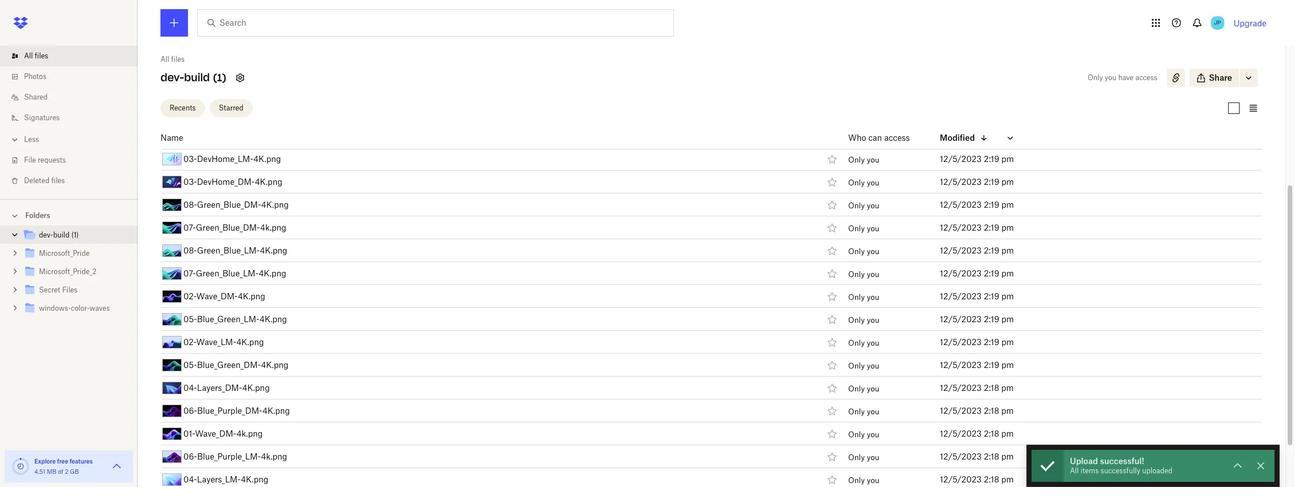 Task type: locate. For each thing, give the bounding box(es) containing it.
jp
[[1214, 19, 1221, 26]]

3 add to starred image from the top
[[825, 336, 839, 349]]

blue_green_lm-
[[197, 314, 260, 324]]

2 12/5/2023 from the top
[[940, 177, 982, 187]]

4k.png inside '07-green_blue_dm-4k.png' link
[[260, 223, 286, 232]]

/dev-build (1)/08-green_blue_lm-4k.png image
[[162, 245, 182, 257]]

only for 04-layers_lm-4k.png
[[848, 476, 865, 485]]

uploaded
[[1142, 467, 1173, 476]]

only inside name 02-wave_lm-4k.png, modified 12/5/2023 2:19 pm, element
[[848, 339, 865, 348]]

08-green_blue_lm-4k.png link
[[183, 244, 287, 258]]

6 2:19 from the top
[[984, 269, 1000, 278]]

4k.png up 07-green_blue_dm-4k.png
[[261, 200, 289, 210]]

only for 02-wave_dm-4k.png
[[848, 293, 865, 302]]

1 vertical spatial dev-
[[39, 231, 53, 240]]

only you inside 'name 03-devhome_lm-4k.png, modified 12/5/2023 2:19 pm,' element
[[848, 155, 880, 164]]

files inside deleted files link
[[51, 177, 65, 185]]

1 12/5/2023 2:18 pm from the top
[[940, 383, 1014, 393]]

1 12/5/2023 from the top
[[940, 154, 982, 164]]

02- right /dev-build (1)/02-wave_dm-4k.png icon
[[183, 292, 196, 301]]

12/5/2023 inside 'name 03-devhome_lm-4k.png, modified 12/5/2023 2:19 pm,' element
[[940, 154, 982, 164]]

successful!
[[1100, 457, 1145, 467]]

only you button inside the 'name 05-blue_green_dm-4k.png, modified 12/5/2023 2:19 pm,' element
[[848, 362, 880, 371]]

12/5/2023 2:18 pm for 04-layers_lm-4k.png
[[940, 475, 1014, 485]]

8 2:19 from the top
[[984, 314, 1000, 324]]

pm for 05-blue_green_lm-4k.png
[[1002, 314, 1014, 324]]

1 horizontal spatial access
[[1136, 73, 1158, 82]]

10 12/5/2023 from the top
[[940, 360, 982, 370]]

0 vertical spatial 05-
[[183, 314, 197, 324]]

waves
[[90, 304, 110, 313]]

quota usage element
[[11, 458, 30, 476]]

4k.png for 06-blue_purple_dm-4k.png
[[262, 406, 290, 416]]

dev-build (1)
[[161, 71, 226, 84], [39, 231, 79, 240]]

4k.png inside 'link'
[[261, 200, 289, 210]]

2 add to starred image from the top
[[825, 313, 839, 326]]

06- inside 'element'
[[183, 452, 197, 462]]

11 only you button from the top
[[848, 385, 880, 394]]

07- right /dev-build (1)/07-green_blue_lm-4k.png image
[[183, 269, 196, 278]]

you for 08-green_blue_dm-4k.png
[[867, 201, 880, 210]]

6 add to starred image from the top
[[825, 290, 839, 304]]

0 horizontal spatial all files
[[24, 52, 48, 60]]

06-blue_purple_dm-4k.png
[[183, 406, 290, 416]]

only you button for 03-devhome_lm-4k.png
[[848, 155, 880, 164]]

08-green_blue_lm-4k.png
[[183, 246, 287, 255]]

only you button inside name 08-green_blue_dm-4k.png, modified 12/5/2023 2:19 pm, element
[[848, 201, 880, 210]]

file requests
[[24, 156, 66, 165]]

green_blue_dm- down the 08-green_blue_dm-4k.png 'link'
[[196, 223, 260, 232]]

add to starred image for 07-green_blue_lm-4k.png
[[825, 267, 839, 281]]

10 pm from the top
[[1002, 360, 1014, 370]]

add to starred image inside name 06-blue_purple_dm-4k.png, modified 12/5/2023 2:18 pm, element
[[825, 404, 839, 418]]

only inside 'name 03-devhome_lm-4k.png, modified 12/5/2023 2:19 pm,' element
[[848, 155, 865, 164]]

12/5/2023 2:19 pm for 05-blue_green_dm-4k.png
[[940, 360, 1014, 370]]

only you inside name 08-green_blue_lm-4k.png, modified 12/5/2023 2:19 pm, element
[[848, 247, 880, 256]]

02- inside 02-wave_lm-4k.png "link"
[[183, 337, 196, 347]]

2:19 for 08-green_blue_dm-4k.png
[[984, 200, 1000, 210]]

you inside 'name 07-green_blue_lm-4k.png, modified 12/5/2023 2:19 pm,' element
[[867, 270, 880, 279]]

add to starred image
[[825, 152, 839, 166], [825, 198, 839, 212], [825, 221, 839, 235], [825, 244, 839, 258], [825, 267, 839, 281], [825, 290, 839, 304], [825, 359, 839, 372], [825, 404, 839, 418], [825, 473, 839, 487]]

0 vertical spatial 06-
[[183, 406, 197, 416]]

name 02-wave_lm-4k.png, modified 12/5/2023 2:19 pm, element
[[135, 331, 1263, 354]]

all files link up recents
[[161, 54, 185, 65]]

you inside name 08-green_blue_lm-4k.png, modified 12/5/2023 2:19 pm, element
[[867, 247, 880, 256]]

01-wave_dm-4k.png link
[[183, 427, 263, 441]]

7 2:19 from the top
[[984, 292, 1000, 301]]

1 vertical spatial wave_dm-
[[195, 429, 237, 439]]

/dev-build (1)/03-devhome_lm-4k.png image
[[162, 153, 182, 165]]

build up the microsoft_pride
[[53, 231, 70, 240]]

access
[[1136, 73, 1158, 82], [884, 133, 910, 142]]

2 2:18 from the top
[[984, 406, 999, 416]]

4 pm from the top
[[1002, 223, 1014, 232]]

only you button inside name 06-blue_purple_lm-4k.png, modified 12/5/2023 2:18 pm, 'element'
[[848, 453, 880, 463]]

only you button inside name 04-layers_lm-4k.png, modified 12/5/2023 2:18 pm, element
[[848, 476, 880, 485]]

0 vertical spatial 07-
[[183, 223, 196, 232]]

12/5/2023 2:18 pm
[[940, 383, 1014, 393], [940, 406, 1014, 416], [940, 429, 1014, 439], [940, 452, 1014, 462], [940, 475, 1014, 485]]

only inside 'name 07-green_blue_lm-4k.png, modified 12/5/2023 2:19 pm,' element
[[848, 270, 865, 279]]

03- right /dev-build (1)/03-devhome_dm-4k.png 'image'
[[183, 177, 197, 187]]

2 only you from the top
[[848, 178, 880, 187]]

12/5/2023 for 05-blue_green_lm-4k.png
[[940, 314, 982, 324]]

2 12/5/2023 2:19 pm from the top
[[940, 177, 1014, 187]]

10 only you from the top
[[848, 362, 880, 371]]

05-blue_green_dm-4k.png
[[183, 360, 289, 370]]

1 vertical spatial (1)
[[71, 231, 79, 240]]

1 vertical spatial build
[[53, 231, 70, 240]]

pm for 04-layers_dm-4k.png
[[1002, 383, 1014, 393]]

4k.png
[[260, 223, 286, 232], [237, 429, 263, 439], [261, 452, 287, 462]]

14 12/5/2023 from the top
[[940, 452, 982, 462]]

all inside upload successful! all items successfully uploaded
[[1070, 467, 1079, 476]]

03- inside 'element'
[[183, 177, 197, 187]]

add to starred image inside name 06-blue_purple_lm-4k.png, modified 12/5/2023 2:18 pm, 'element'
[[825, 450, 839, 464]]

you for 03-devhome_lm-4k.png
[[867, 155, 880, 164]]

12/5/2023 2:18 pm inside name 04-layers_lm-4k.png, modified 12/5/2023 2:18 pm, element
[[940, 475, 1014, 485]]

you for 03-devhome_dm-4k.png
[[867, 178, 880, 187]]

03-
[[183, 154, 197, 164], [183, 177, 197, 187]]

4k.png up 03-devhome_dm-4k.png
[[254, 154, 281, 164]]

2:19 for 03-devhome_dm-4k.png
[[984, 177, 1000, 187]]

0 vertical spatial (1)
[[213, 71, 226, 84]]

green_blue_lm-
[[197, 246, 260, 255], [196, 269, 259, 278]]

4k.png up 08-green_blue_dm-4k.png
[[255, 177, 282, 187]]

add to starred image for 05-blue_green_dm-4k.png
[[825, 359, 839, 372]]

all up photos
[[24, 52, 33, 60]]

02- for wave_lm-
[[183, 337, 196, 347]]

only
[[1088, 73, 1103, 82], [848, 155, 865, 164], [848, 178, 865, 187], [848, 201, 865, 210], [848, 224, 865, 233], [848, 247, 865, 256], [848, 270, 865, 279], [848, 293, 865, 302], [848, 316, 865, 325], [848, 339, 865, 348], [848, 362, 865, 371], [848, 385, 865, 394], [848, 407, 865, 417], [848, 430, 865, 440], [848, 453, 865, 463], [848, 476, 865, 485]]

you inside name 01-wave_dm-4k.png, modified 12/5/2023 2:18 pm, element
[[867, 430, 880, 440]]

12/5/2023 inside name 05-blue_green_lm-4k.png, modified 12/5/2023 2:19 pm, element
[[940, 314, 982, 324]]

1 03- from the top
[[183, 154, 197, 164]]

only you button inside 'name 03-devhome_lm-4k.png, modified 12/5/2023 2:19 pm,' element
[[848, 155, 880, 164]]

dev- up recents
[[161, 71, 184, 84]]

windows-color-waves link
[[23, 302, 128, 317]]

wave_dm- up the blue_purple_lm-
[[195, 429, 237, 439]]

12/5/2023 inside name 08-green_blue_dm-4k.png, modified 12/5/2023 2:19 pm, element
[[940, 200, 982, 210]]

deleted
[[24, 177, 49, 185]]

12 pm from the top
[[1002, 406, 1014, 416]]

1 vertical spatial green_blue_dm-
[[196, 223, 260, 232]]

2 12/5/2023 2:18 pm from the top
[[940, 406, 1014, 416]]

only you inside name 06-blue_purple_dm-4k.png, modified 12/5/2023 2:18 pm, element
[[848, 407, 880, 417]]

12/5/2023 inside name 01-wave_dm-4k.png, modified 12/5/2023 2:18 pm, element
[[940, 429, 982, 439]]

12/5/2023 for 06-blue_purple_lm-4k.png
[[940, 452, 982, 462]]

5 12/5/2023 2:18 pm from the top
[[940, 475, 1014, 485]]

only you inside name 08-green_blue_dm-4k.png, modified 12/5/2023 2:19 pm, element
[[848, 201, 880, 210]]

only you button for 05-blue_green_lm-4k.png
[[848, 316, 880, 325]]

12/5/2023 2:19 pm
[[940, 154, 1014, 164], [940, 177, 1014, 187], [940, 200, 1014, 210], [940, 223, 1014, 232], [940, 246, 1014, 255], [940, 269, 1014, 278], [940, 292, 1014, 301], [940, 314, 1014, 324], [940, 337, 1014, 347], [940, 360, 1014, 370]]

files
[[35, 52, 48, 60], [171, 55, 185, 64], [51, 177, 65, 185]]

12/5/2023 2:19 pm for 07-green_blue_lm-4k.png
[[940, 269, 1014, 278]]

all files list item
[[0, 46, 138, 66]]

only you inside name 05-blue_green_lm-4k.png, modified 12/5/2023 2:19 pm, element
[[848, 316, 880, 325]]

build
[[184, 71, 210, 84], [53, 231, 70, 240]]

8 only you button from the top
[[848, 316, 880, 325]]

4k.png for 05-blue_green_lm-4k.png
[[260, 314, 287, 324]]

08- inside 'link'
[[183, 200, 197, 210]]

2:18
[[984, 383, 999, 393], [984, 406, 999, 416], [984, 429, 999, 439], [984, 452, 999, 462], [984, 475, 999, 485]]

06- right /dev-build (1)/06-blue_purple_lm-4k.png icon
[[183, 452, 197, 462]]

you inside name 03-devhome_dm-4k.png, modified 12/5/2023 2:19 pm, 'element'
[[867, 178, 880, 187]]

0 vertical spatial wave_dm-
[[196, 292, 238, 301]]

add to starred image inside name 07-green_blue_dm-4k.png, modified 12/5/2023 2:19 pm, element
[[825, 221, 839, 235]]

13 pm from the top
[[1002, 429, 1014, 439]]

5 2:18 from the top
[[984, 475, 999, 485]]

0 vertical spatial access
[[1136, 73, 1158, 82]]

all files
[[24, 52, 48, 60], [161, 55, 185, 64]]

4 12/5/2023 2:18 pm from the top
[[940, 452, 1014, 462]]

08- right /dev-build (1)/08-green_blue_dm-4k.png icon
[[183, 200, 197, 210]]

12/5/2023 2:18 pm for 06-blue_purple_lm-4k.png
[[940, 452, 1014, 462]]

table
[[135, 126, 1263, 488]]

0 vertical spatial build
[[184, 71, 210, 84]]

only you button
[[848, 155, 880, 164], [848, 178, 880, 187], [848, 201, 880, 210], [848, 224, 880, 233], [848, 247, 880, 256], [848, 270, 880, 279], [848, 293, 880, 302], [848, 316, 880, 325], [848, 339, 880, 348], [848, 362, 880, 371], [848, 385, 880, 394], [848, 407, 880, 417], [848, 430, 880, 440], [848, 453, 880, 463], [848, 476, 880, 485]]

2 pm from the top
[[1002, 177, 1014, 187]]

6 add to starred image from the top
[[825, 450, 839, 464]]

8 pm from the top
[[1002, 314, 1014, 324]]

all files link
[[9, 46, 138, 66], [161, 54, 185, 65]]

only you inside name 02-wave_lm-4k.png, modified 12/5/2023 2:19 pm, element
[[848, 339, 880, 348]]

2 add to starred image from the top
[[825, 198, 839, 212]]

blue_green_dm-
[[197, 360, 261, 370]]

07-
[[183, 223, 196, 232], [183, 269, 196, 278]]

all files link up shared link
[[9, 46, 138, 66]]

0 vertical spatial 4k.png
[[260, 223, 286, 232]]

name 03-devhome_lm-4k.png, modified 12/5/2023 2:19 pm, element
[[135, 148, 1263, 171]]

only inside name 07-green_blue_dm-4k.png, modified 12/5/2023 2:19 pm, element
[[848, 224, 865, 233]]

access right 'can'
[[884, 133, 910, 142]]

(1)
[[213, 71, 226, 84], [71, 231, 79, 240]]

12/5/2023 inside name 04-layers_dm-4k.png, modified 12/5/2023 2:18 pm, element
[[940, 383, 982, 393]]

12/5/2023 2:19 pm inside 'element'
[[940, 177, 1014, 187]]

/dev-build (1)/06-blue_purple_dm-4k.png image
[[162, 405, 182, 418]]

10 12/5/2023 2:19 pm from the top
[[940, 360, 1014, 370]]

pm for 08-green_blue_lm-4k.png
[[1002, 246, 1014, 255]]

only you button inside 'name 07-green_blue_lm-4k.png, modified 12/5/2023 2:19 pm,' element
[[848, 270, 880, 279]]

3 2:19 from the top
[[984, 200, 1000, 210]]

less
[[24, 135, 39, 144]]

0 vertical spatial 04-
[[183, 383, 197, 393]]

2 07- from the top
[[183, 269, 196, 278]]

file requests link
[[9, 150, 138, 171]]

13 12/5/2023 from the top
[[940, 429, 982, 439]]

only you button for 05-blue_green_dm-4k.png
[[848, 362, 880, 371]]

/dev-build (1)/08-green_blue_dm-4k.png image
[[162, 199, 182, 211]]

dev-build (1) up the microsoft_pride
[[39, 231, 79, 240]]

2 02- from the top
[[183, 337, 196, 347]]

green_blue_dm- inside 'link'
[[197, 200, 261, 210]]

you inside name 02-wave_dm-4k.png, modified 12/5/2023 2:19 pm, element
[[867, 293, 880, 302]]

12/5/2023 2:18 pm for 04-layers_dm-4k.png
[[940, 383, 1014, 393]]

add to starred image inside 'name 03-devhome_lm-4k.png, modified 12/5/2023 2:19 pm,' element
[[825, 152, 839, 166]]

only you button for 04-layers_dm-4k.png
[[848, 385, 880, 394]]

07- right /dev-build (1)/07-green_blue_dm-4k.png image
[[183, 223, 196, 232]]

only you for 05-blue_green_dm-4k.png
[[848, 362, 880, 371]]

only you button inside name 02-wave_lm-4k.png, modified 12/5/2023 2:19 pm, element
[[848, 339, 880, 348]]

02- right /dev-build (1)/02-wave_lm-4k.png icon
[[183, 337, 196, 347]]

12/5/2023 2:19 pm for 02-wave_lm-4k.png
[[940, 337, 1014, 347]]

folders button
[[0, 207, 138, 224]]

4 add to starred image from the top
[[825, 244, 839, 258]]

04-layers_lm-4k.png link
[[183, 473, 268, 487]]

only for 05-blue_green_lm-4k.png
[[848, 316, 865, 325]]

2:19 for 07-green_blue_lm-4k.png
[[984, 269, 1000, 278]]

add to starred image
[[825, 175, 839, 189], [825, 313, 839, 326], [825, 336, 839, 349], [825, 382, 839, 395], [825, 427, 839, 441], [825, 450, 839, 464]]

only for 05-blue_green_dm-4k.png
[[848, 362, 865, 371]]

who
[[848, 133, 866, 142]]

you inside name 07-green_blue_dm-4k.png, modified 12/5/2023 2:19 pm, element
[[867, 224, 880, 233]]

add to starred image inside name 03-devhome_dm-4k.png, modified 12/5/2023 2:19 pm, 'element'
[[825, 175, 839, 189]]

1 horizontal spatial files
[[51, 177, 65, 185]]

modified button
[[940, 131, 1004, 145]]

pm for 02-wave_dm-4k.png
[[1002, 292, 1014, 301]]

1 horizontal spatial dev-
[[161, 71, 184, 84]]

only you inside name 03-devhome_dm-4k.png, modified 12/5/2023 2:19 pm, 'element'
[[848, 178, 880, 187]]

name 04-layers_lm-4k.png, modified 12/5/2023 2:18 pm, element
[[135, 469, 1263, 488]]

less image
[[9, 134, 21, 146]]

14 only you from the top
[[848, 453, 880, 463]]

green_blue_dm-
[[197, 200, 261, 210], [196, 223, 260, 232]]

only inside name 03-devhome_dm-4k.png, modified 12/5/2023 2:19 pm, 'element'
[[848, 178, 865, 187]]

1 07- from the top
[[183, 223, 196, 232]]

wave_dm- for 02-
[[196, 292, 238, 301]]

1 02- from the top
[[183, 292, 196, 301]]

you
[[1105, 73, 1117, 82], [867, 155, 880, 164], [867, 178, 880, 187], [867, 201, 880, 210], [867, 224, 880, 233], [867, 247, 880, 256], [867, 270, 880, 279], [867, 293, 880, 302], [867, 316, 880, 325], [867, 339, 880, 348], [867, 362, 880, 371], [867, 385, 880, 394], [867, 407, 880, 417], [867, 430, 880, 440], [867, 453, 880, 463], [867, 476, 880, 485]]

4k.png down 02-wave_dm-4k.png link
[[260, 314, 287, 324]]

2 horizontal spatial all
[[1070, 467, 1079, 476]]

files right deleted on the top of the page
[[51, 177, 65, 185]]

2 05- from the top
[[183, 360, 197, 370]]

None field
[[0, 0, 88, 13]]

4k.png up 05-blue_green_lm-4k.png
[[238, 292, 265, 301]]

1 vertical spatial 02-
[[183, 337, 196, 347]]

upload complete image
[[1032, 451, 1064, 483]]

all up recents button
[[161, 55, 169, 64]]

1 vertical spatial green_blue_lm-
[[196, 269, 259, 278]]

explore free features 4.51 mb of 2 gb
[[34, 459, 93, 476]]

only you inside name 02-wave_dm-4k.png, modified 12/5/2023 2:19 pm, element
[[848, 293, 880, 302]]

pm
[[1002, 154, 1014, 164], [1002, 177, 1014, 187], [1002, 200, 1014, 210], [1002, 223, 1014, 232], [1002, 246, 1014, 255], [1002, 269, 1014, 278], [1002, 292, 1014, 301], [1002, 314, 1014, 324], [1002, 337, 1014, 347], [1002, 360, 1014, 370], [1002, 383, 1014, 393], [1002, 406, 1014, 416], [1002, 429, 1014, 439], [1002, 452, 1014, 462], [1002, 475, 1014, 485]]

6 12/5/2023 2:19 pm from the top
[[940, 269, 1014, 278]]

secret files
[[39, 286, 77, 295]]

12/5/2023 2:19 pm for 08-green_blue_lm-4k.png
[[940, 246, 1014, 255]]

only for 06-blue_purple_lm-4k.png
[[848, 453, 865, 463]]

0 vertical spatial green_blue_dm-
[[197, 200, 261, 210]]

4k.png down 08-green_blue_lm-4k.png link
[[259, 269, 286, 278]]

12/5/2023 inside 'name 07-green_blue_lm-4k.png, modified 12/5/2023 2:19 pm,' element
[[940, 269, 982, 278]]

7 12/5/2023 2:19 pm from the top
[[940, 292, 1014, 301]]

4 2:19 from the top
[[984, 223, 1000, 232]]

3 12/5/2023 2:19 pm from the top
[[940, 200, 1014, 210]]

0 horizontal spatial dev-build (1)
[[39, 231, 79, 240]]

0 vertical spatial 08-
[[183, 200, 197, 210]]

15 pm from the top
[[1002, 475, 1014, 485]]

12/5/2023 inside name 04-layers_lm-4k.png, modified 12/5/2023 2:18 pm, element
[[940, 475, 982, 485]]

name 01-wave_dm-4k.png, modified 12/5/2023 2:18 pm, element
[[135, 423, 1263, 446]]

10 only you button from the top
[[848, 362, 880, 371]]

04- right /dev-build (1)/04-layers_lm-4k.png icon
[[183, 475, 197, 485]]

you for 01-wave_dm-4k.png
[[867, 430, 880, 440]]

add to starred image inside name 02-wave_lm-4k.png, modified 12/5/2023 2:19 pm, element
[[825, 336, 839, 349]]

9 only you from the top
[[848, 339, 880, 348]]

08- right /dev-build (1)/08-green_blue_lm-4k.png icon
[[183, 246, 197, 255]]

1 vertical spatial 08-
[[183, 246, 197, 255]]

6 only you button from the top
[[848, 270, 880, 279]]

dev-build (1) up recents
[[161, 71, 226, 84]]

name 03-devhome_dm-4k.png, modified 12/5/2023 2:19 pm, element
[[135, 171, 1263, 194]]

4k.png up 05-blue_green_dm-4k.png
[[236, 337, 264, 347]]

9 12/5/2023 from the top
[[940, 337, 982, 347]]

2:19
[[984, 154, 1000, 164], [984, 177, 1000, 187], [984, 200, 1000, 210], [984, 223, 1000, 232], [984, 246, 1000, 255], [984, 269, 1000, 278], [984, 292, 1000, 301], [984, 314, 1000, 324], [984, 337, 1000, 347], [984, 360, 1000, 370]]

only you for 06-blue_purple_lm-4k.png
[[848, 453, 880, 463]]

4 only you button from the top
[[848, 224, 880, 233]]

you for 05-blue_green_lm-4k.png
[[867, 316, 880, 325]]

1 only you button from the top
[[848, 155, 880, 164]]

2 06- from the top
[[183, 452, 197, 462]]

3 only you button from the top
[[848, 201, 880, 210]]

1 pm from the top
[[1002, 154, 1014, 164]]

12/5/2023 2:18 pm inside name 06-blue_purple_dm-4k.png, modified 12/5/2023 2:18 pm, element
[[940, 406, 1014, 416]]

1 add to starred image from the top
[[825, 152, 839, 166]]

pm for 02-wave_lm-4k.png
[[1002, 337, 1014, 347]]

4 add to starred image from the top
[[825, 382, 839, 395]]

06-
[[183, 406, 197, 416], [183, 452, 197, 462]]

12/5/2023 for 08-green_blue_lm-4k.png
[[940, 246, 982, 255]]

12/5/2023 for 04-layers_dm-4k.png
[[940, 383, 982, 393]]

files up recents
[[171, 55, 185, 64]]

access right have on the top
[[1136, 73, 1158, 82]]

12/5/2023 inside name 06-blue_purple_dm-4k.png, modified 12/5/2023 2:18 pm, element
[[940, 406, 982, 416]]

can
[[869, 133, 882, 142]]

only you inside name 07-green_blue_dm-4k.png, modified 12/5/2023 2:19 pm, element
[[848, 224, 880, 233]]

only inside name 02-wave_dm-4k.png, modified 12/5/2023 2:19 pm, element
[[848, 293, 865, 302]]

7 only you from the top
[[848, 293, 880, 302]]

only you have access
[[1088, 73, 1158, 82]]

all files up recents
[[161, 55, 185, 64]]

4 12/5/2023 from the top
[[940, 223, 982, 232]]

/dev-build (1)/04-layers_lm-4k.png image
[[162, 474, 182, 486]]

12/5/2023 for 02-wave_lm-4k.png
[[940, 337, 982, 347]]

12/5/2023 inside name 06-blue_purple_lm-4k.png, modified 12/5/2023 2:18 pm, 'element'
[[940, 452, 982, 462]]

4k.png down '07-green_blue_dm-4k.png' link
[[260, 246, 287, 255]]

12/5/2023 2:18 pm for 06-blue_purple_dm-4k.png
[[940, 406, 1014, 416]]

starred
[[219, 103, 244, 112]]

0 vertical spatial 03-
[[183, 154, 197, 164]]

1 vertical spatial access
[[884, 133, 910, 142]]

12/5/2023 inside name 07-green_blue_dm-4k.png, modified 12/5/2023 2:19 pm, element
[[940, 223, 982, 232]]

add to starred image inside 'name 07-green_blue_lm-4k.png, modified 12/5/2023 2:19 pm,' element
[[825, 267, 839, 281]]

only you button inside name 04-layers_dm-4k.png, modified 12/5/2023 2:18 pm, element
[[848, 385, 880, 394]]

2 vertical spatial 4k.png
[[261, 452, 287, 462]]

15 only you button from the top
[[848, 476, 880, 485]]

04- right "/dev-build (1)/04-layers_dm-4k.png" image
[[183, 383, 197, 393]]

12/5/2023 inside the 'name 05-blue_green_dm-4k.png, modified 12/5/2023 2:19 pm,' element
[[940, 360, 982, 370]]

free
[[57, 459, 68, 465]]

4k.png up 06-blue_purple_dm-4k.png
[[242, 383, 270, 393]]

you for 04-layers_dm-4k.png
[[867, 385, 880, 394]]

/dev-build (1)/04-layers_dm-4k.png image
[[162, 382, 182, 395]]

files up photos
[[35, 52, 48, 60]]

1 vertical spatial 4k.png
[[237, 429, 263, 439]]

5 pm from the top
[[1002, 246, 1014, 255]]

you inside name 04-layers_dm-4k.png, modified 12/5/2023 2:18 pm, element
[[867, 385, 880, 394]]

deleted files link
[[9, 171, 138, 191]]

2:19 inside 'element'
[[984, 177, 1000, 187]]

0 vertical spatial dev-build (1)
[[161, 71, 226, 84]]

8 12/5/2023 2:19 pm from the top
[[940, 314, 1014, 324]]

7 add to starred image from the top
[[825, 359, 839, 372]]

3 add to starred image from the top
[[825, 221, 839, 235]]

you inside name 05-blue_green_lm-4k.png, modified 12/5/2023 2:19 pm, element
[[867, 316, 880, 325]]

05- right /dev-build (1)/05-blue_green_lm-4k.png image
[[183, 314, 197, 324]]

only you inside 'name 07-green_blue_lm-4k.png, modified 12/5/2023 2:19 pm,' element
[[848, 270, 880, 279]]

recents button
[[161, 99, 205, 117]]

2 03- from the top
[[183, 177, 197, 187]]

0 horizontal spatial build
[[53, 231, 70, 240]]

(1) left "folder settings" image
[[213, 71, 226, 84]]

4k.png for 08-green_blue_dm-4k.png
[[261, 200, 289, 210]]

0 horizontal spatial all
[[24, 52, 33, 60]]

5 add to starred image from the top
[[825, 427, 839, 441]]

12/5/2023 2:18 pm inside name 04-layers_dm-4k.png, modified 12/5/2023 2:18 pm, element
[[940, 383, 1014, 393]]

add to starred image for 01-wave_dm-4k.png
[[825, 427, 839, 441]]

wave_dm-
[[196, 292, 238, 301], [195, 429, 237, 439]]

4k.png inside "link"
[[236, 337, 264, 347]]

only you button inside name 06-blue_purple_dm-4k.png, modified 12/5/2023 2:18 pm, element
[[848, 407, 880, 417]]

4k.png for wave_dm-
[[237, 429, 263, 439]]

9 12/5/2023 2:19 pm from the top
[[940, 337, 1014, 347]]

group
[[0, 224, 138, 327]]

02-wave_lm-4k.png
[[183, 337, 264, 347]]

1 2:19 from the top
[[984, 154, 1000, 164]]

12/5/2023 inside name 03-devhome_dm-4k.png, modified 12/5/2023 2:19 pm, 'element'
[[940, 177, 982, 187]]

signatures
[[24, 113, 60, 122]]

3 2:18 from the top
[[984, 429, 999, 439]]

4k.png for 05-blue_green_dm-4k.png
[[261, 360, 289, 370]]

only you button for 07-green_blue_dm-4k.png
[[848, 224, 880, 233]]

9 only you button from the top
[[848, 339, 880, 348]]

only you button for 01-wave_dm-4k.png
[[848, 430, 880, 440]]

2 2:19 from the top
[[984, 177, 1000, 187]]

11 12/5/2023 from the top
[[940, 383, 982, 393]]

1 vertical spatial dev-build (1)
[[39, 231, 79, 240]]

1 12/5/2023 2:19 pm from the top
[[940, 154, 1014, 164]]

4k.png down 04-layers_dm-4k.png link
[[262, 406, 290, 416]]

2 only you button from the top
[[848, 178, 880, 187]]

dropbox image
[[9, 11, 32, 34]]

06-blue_purple_lm-4k.png link
[[183, 450, 287, 464]]

06- right /dev-build (1)/06-blue_purple_dm-4k.png image
[[183, 406, 197, 416]]

0 vertical spatial 02-
[[183, 292, 196, 301]]

4k.png down 06-blue_purple_lm-4k.png link on the left of the page
[[241, 475, 268, 485]]

6 only you from the top
[[848, 270, 880, 279]]

all inside list item
[[24, 52, 33, 60]]

only you button inside name 01-wave_dm-4k.png, modified 12/5/2023 2:18 pm, element
[[848, 430, 880, 440]]

14 pm from the top
[[1002, 452, 1014, 462]]

2:18 inside 'element'
[[984, 452, 999, 462]]

only inside name 04-layers_dm-4k.png, modified 12/5/2023 2:18 pm, element
[[848, 385, 865, 394]]

you inside name 02-wave_lm-4k.png, modified 12/5/2023 2:19 pm, element
[[867, 339, 880, 348]]

1 add to starred image from the top
[[825, 175, 839, 189]]

only inside name 06-blue_purple_lm-4k.png, modified 12/5/2023 2:18 pm, 'element'
[[848, 453, 865, 463]]

green_blue_dm- down "03-devhome_dm-4k.png" link on the left top of the page
[[197, 200, 261, 210]]

4k.png inside 06-blue_purple_lm-4k.png link
[[261, 452, 287, 462]]

you inside name 06-blue_purple_lm-4k.png, modified 12/5/2023 2:18 pm, 'element'
[[867, 453, 880, 463]]

03- right /dev-build (1)/03-devhome_lm-4k.png image
[[183, 154, 197, 164]]

1 05- from the top
[[183, 314, 197, 324]]

1 vertical spatial 05-
[[183, 360, 197, 370]]

1 06- from the top
[[183, 406, 197, 416]]

only for 08-green_blue_dm-4k.png
[[848, 201, 865, 210]]

only inside name 04-layers_lm-4k.png, modified 12/5/2023 2:18 pm, element
[[848, 476, 865, 485]]

all files up photos
[[24, 52, 48, 60]]

08-
[[183, 200, 197, 210], [183, 246, 197, 255]]

4 12/5/2023 2:19 pm from the top
[[940, 223, 1014, 232]]

5 12/5/2023 from the top
[[940, 246, 982, 255]]

14 only you button from the top
[[848, 453, 880, 463]]

1 vertical spatial 06-
[[183, 452, 197, 462]]

add to starred image for 03-devhome_dm-4k.png
[[825, 175, 839, 189]]

(1) up microsoft_pride link
[[71, 231, 79, 240]]

only you button for 02-wave_dm-4k.png
[[848, 293, 880, 302]]

only inside name 08-green_blue_lm-4k.png, modified 12/5/2023 2:19 pm, element
[[848, 247, 865, 256]]

12 only you button from the top
[[848, 407, 880, 417]]

6 pm from the top
[[1002, 269, 1014, 278]]

0 vertical spatial green_blue_lm-
[[197, 246, 260, 255]]

12 12/5/2023 from the top
[[940, 406, 982, 416]]

12/5/2023 for 06-blue_purple_dm-4k.png
[[940, 406, 982, 416]]

3 12/5/2023 from the top
[[940, 200, 982, 210]]

green_blue_lm- down '07-green_blue_dm-4k.png' link
[[197, 246, 260, 255]]

4k.png for blue_purple_lm-
[[261, 452, 287, 462]]

4k.png for 04-layers_dm-4k.png
[[242, 383, 270, 393]]

5 2:19 from the top
[[984, 246, 1000, 255]]

you inside name 04-layers_lm-4k.png, modified 12/5/2023 2:18 pm, element
[[867, 476, 880, 485]]

dev- down folders
[[39, 231, 53, 240]]

7 pm from the top
[[1002, 292, 1014, 301]]

2 04- from the top
[[183, 475, 197, 485]]

12/5/2023 inside name 02-wave_dm-4k.png, modified 12/5/2023 2:19 pm, element
[[940, 292, 982, 301]]

only you button for 04-layers_lm-4k.png
[[848, 476, 880, 485]]

4k.png down the 08-green_blue_dm-4k.png 'link'
[[260, 223, 286, 232]]

only inside the 'name 05-blue_green_dm-4k.png, modified 12/5/2023 2:19 pm,' element
[[848, 362, 865, 371]]

only you inside the 'name 05-blue_green_dm-4k.png, modified 12/5/2023 2:19 pm,' element
[[848, 362, 880, 371]]

7 only you button from the top
[[848, 293, 880, 302]]

Search in folder "Dropbox" text field
[[220, 17, 650, 29]]

12/5/2023 2:18 pm inside name 01-wave_dm-4k.png, modified 12/5/2023 2:18 pm, element
[[940, 429, 1014, 439]]

0 horizontal spatial files
[[35, 52, 48, 60]]

2:19 for 05-blue_green_dm-4k.png
[[984, 360, 1000, 370]]

4k.png down 06-blue_purple_dm-4k.png link
[[237, 429, 263, 439]]

only for 06-blue_purple_dm-4k.png
[[848, 407, 865, 417]]

0 horizontal spatial dev-
[[39, 231, 53, 240]]

only inside name 08-green_blue_dm-4k.png, modified 12/5/2023 2:19 pm, element
[[848, 201, 865, 210]]

9 2:19 from the top
[[984, 337, 1000, 347]]

1 vertical spatial 04-
[[183, 475, 197, 485]]

only for 07-green_blue_dm-4k.png
[[848, 224, 865, 233]]

dev-
[[161, 71, 184, 84], [39, 231, 53, 240]]

only you inside name 01-wave_dm-4k.png, modified 12/5/2023 2:18 pm, element
[[848, 430, 880, 440]]

name 05-blue_green_dm-4k.png, modified 12/5/2023 2:19 pm, element
[[135, 354, 1263, 377]]

1 08- from the top
[[183, 200, 197, 210]]

0 horizontal spatial (1)
[[71, 231, 79, 240]]

only you for 03-devhome_lm-4k.png
[[848, 155, 880, 164]]

photos
[[24, 72, 46, 81]]

you inside name 08-green_blue_dm-4k.png, modified 12/5/2023 2:19 pm, element
[[867, 201, 880, 210]]

only for 08-green_blue_lm-4k.png
[[848, 247, 865, 256]]

build up recents
[[184, 71, 210, 84]]

1 horizontal spatial dev-build (1)
[[161, 71, 226, 84]]

03-devhome_dm-4k.png
[[183, 177, 282, 187]]

folder settings image
[[233, 71, 247, 85]]

all down upload
[[1070, 467, 1079, 476]]

2 08- from the top
[[183, 246, 197, 255]]

3 only you from the top
[[848, 201, 880, 210]]

12/5/2023 2:18 pm for 01-wave_dm-4k.png
[[940, 429, 1014, 439]]

12/5/2023 2:19 pm for 02-wave_dm-4k.png
[[940, 292, 1014, 301]]

02- for wave_dm-
[[183, 292, 196, 301]]

07- for green_blue_lm-
[[183, 269, 196, 278]]

wave_dm- inside 'link'
[[195, 429, 237, 439]]

green_blue_lm- up '02-wave_dm-4k.png'
[[196, 269, 259, 278]]

only inside name 06-blue_purple_dm-4k.png, modified 12/5/2023 2:18 pm, element
[[848, 407, 865, 417]]

4.51
[[34, 469, 45, 476]]

1 04- from the top
[[183, 383, 197, 393]]

4k.png up '04-layers_dm-4k.png'
[[261, 360, 289, 370]]

5 only you button from the top
[[848, 247, 880, 256]]

12/5/2023
[[940, 154, 982, 164], [940, 177, 982, 187], [940, 200, 982, 210], [940, 223, 982, 232], [940, 246, 982, 255], [940, 269, 982, 278], [940, 292, 982, 301], [940, 314, 982, 324], [940, 337, 982, 347], [940, 360, 982, 370], [940, 383, 982, 393], [940, 406, 982, 416], [940, 429, 982, 439], [940, 452, 982, 462], [940, 475, 982, 485]]

wave_dm- up 'blue_green_lm-'
[[196, 292, 238, 301]]

you for 02-wave_lm-4k.png
[[867, 339, 880, 348]]

you inside name 06-blue_purple_dm-4k.png, modified 12/5/2023 2:18 pm, element
[[867, 407, 880, 417]]

add to starred image for 04-layers_dm-4k.png
[[825, 382, 839, 395]]

5 add to starred image from the top
[[825, 267, 839, 281]]

10 2:19 from the top
[[984, 360, 1000, 370]]

04-layers_dm-4k.png link
[[183, 382, 270, 395]]

04-
[[183, 383, 197, 393], [183, 475, 197, 485]]

list
[[0, 39, 138, 199]]

08-green_blue_dm-4k.png
[[183, 200, 289, 210]]

1 vertical spatial 03-
[[183, 177, 197, 187]]

only you inside name 04-layers_dm-4k.png, modified 12/5/2023 2:18 pm, element
[[848, 385, 880, 394]]

3 pm from the top
[[1002, 200, 1014, 210]]

4k.png up the 04-layers_lm-4k.png
[[261, 452, 287, 462]]

4k.png for 02-wave_lm-4k.png
[[236, 337, 264, 347]]

/dev-build (1)/01-wave_dm-4k.png image
[[162, 428, 182, 441]]

0 horizontal spatial access
[[884, 133, 910, 142]]

1 vertical spatial 07-
[[183, 269, 196, 278]]

8 only you from the top
[[848, 316, 880, 325]]

05- for blue_green_lm-
[[183, 314, 197, 324]]

only you button inside name 02-wave_dm-4k.png, modified 12/5/2023 2:19 pm, element
[[848, 293, 880, 302]]

13 only you from the top
[[848, 430, 880, 440]]

2:18 for 04-layers_dm-4k.png
[[984, 383, 999, 393]]

you inside 'name 03-devhome_lm-4k.png, modified 12/5/2023 2:19 pm,' element
[[867, 155, 880, 164]]

only you button inside name 08-green_blue_lm-4k.png, modified 12/5/2023 2:19 pm, element
[[848, 247, 880, 256]]

0 horizontal spatial all files link
[[9, 46, 138, 66]]

only you inside name 06-blue_purple_lm-4k.png, modified 12/5/2023 2:18 pm, 'element'
[[848, 453, 880, 463]]

12/5/2023 2:18 pm inside name 06-blue_purple_lm-4k.png, modified 12/5/2023 2:18 pm, 'element'
[[940, 452, 1014, 462]]

05- right the /dev-build (1)/05-blue_green_dm-4k.png image
[[183, 360, 197, 370]]

02- inside 02-wave_dm-4k.png link
[[183, 292, 196, 301]]

you inside the 'name 05-blue_green_dm-4k.png, modified 12/5/2023 2:19 pm,' element
[[867, 362, 880, 371]]



Task type: vqa. For each thing, say whether or not it's contained in the screenshot.
CELL at the top right of page inside the row
no



Task type: describe. For each thing, give the bounding box(es) containing it.
deleted files
[[24, 177, 65, 185]]

03-devhome_dm-4k.png link
[[183, 175, 282, 189]]

layers_lm-
[[197, 475, 241, 485]]

07-green_blue_dm-4k.png link
[[183, 221, 286, 235]]

only you button for 08-green_blue_lm-4k.png
[[848, 247, 880, 256]]

list containing all files
[[0, 39, 138, 199]]

1 horizontal spatial build
[[184, 71, 210, 84]]

12/5/2023 for 01-wave_dm-4k.png
[[940, 429, 982, 439]]

4k.png for 04-layers_lm-4k.png
[[241, 475, 268, 485]]

microsoft_pride
[[39, 249, 90, 258]]

only for 02-wave_lm-4k.png
[[848, 339, 865, 348]]

/dev-build (1)/07-green_blue_dm-4k.png image
[[162, 222, 182, 234]]

12/5/2023 for 03-devhome_dm-4k.png
[[940, 177, 982, 187]]

12/5/2023 2:19 pm for 07-green_blue_dm-4k.png
[[940, 223, 1014, 232]]

explore
[[34, 459, 56, 465]]

upload
[[1070, 457, 1098, 467]]

secret
[[39, 286, 60, 295]]

name
[[161, 133, 183, 142]]

photos link
[[9, 66, 138, 87]]

01-wave_dm-4k.png
[[183, 429, 263, 439]]

07-green_blue_lm-4k.png
[[183, 269, 286, 278]]

/dev-build (1)/02-wave_dm-4k.png image
[[162, 290, 182, 303]]

microsoft_pride_2
[[39, 268, 97, 276]]

2:18 for 04-layers_lm-4k.png
[[984, 475, 999, 485]]

green_blue_dm- for 08-
[[197, 200, 261, 210]]

add to starred image for 03-devhome_lm-4k.png
[[825, 152, 839, 166]]

upgrade
[[1234, 18, 1267, 28]]

/dev-build (1)/02-wave_lm-4k.png image
[[162, 336, 182, 349]]

only you button for 03-devhome_dm-4k.png
[[848, 178, 880, 187]]

07-green_blue_dm-4k.png
[[183, 223, 286, 232]]

pm for 06-blue_purple_lm-4k.png
[[1002, 452, 1014, 462]]

0 vertical spatial dev-
[[161, 71, 184, 84]]

4k.png for 02-wave_dm-4k.png
[[238, 292, 265, 301]]

secret files link
[[23, 283, 128, 299]]

add to starred image for 08-green_blue_dm-4k.png
[[825, 198, 839, 212]]

12/5/2023 for 04-layers_lm-4k.png
[[940, 475, 982, 485]]

signatures link
[[9, 108, 138, 128]]

02-wave_lm-4k.png link
[[183, 336, 264, 349]]

upload successful! all items successfully uploaded
[[1070, 457, 1173, 476]]

windows-color-waves
[[39, 304, 110, 313]]

07- for green_blue_dm-
[[183, 223, 196, 232]]

/dev-build (1)/07-green_blue_lm-4k.png image
[[162, 267, 182, 280]]

add to starred image for 05-blue_green_lm-4k.png
[[825, 313, 839, 326]]

gb
[[70, 469, 79, 476]]

only you for 02-wave_dm-4k.png
[[848, 293, 880, 302]]

2:18 for 06-blue_purple_dm-4k.png
[[984, 406, 999, 416]]

/dev-build (1)/03-devhome_dm-4k.png image
[[162, 176, 182, 188]]

4k.png for 03-devhome_dm-4k.png
[[255, 177, 282, 187]]

successfully
[[1101, 467, 1141, 476]]

add to starred image for 02-wave_dm-4k.png
[[825, 290, 839, 304]]

only you for 08-green_blue_dm-4k.png
[[848, 201, 880, 210]]

4k.png for 07-green_blue_lm-4k.png
[[259, 269, 286, 278]]

/dev-build (1)/05-blue_green_dm-4k.png image
[[162, 359, 182, 372]]

name 06-blue_purple_dm-4k.png, modified 12/5/2023 2:18 pm, element
[[135, 400, 1263, 423]]

name 08-green_blue_dm-4k.png, modified 12/5/2023 2:19 pm, element
[[135, 194, 1263, 217]]

only you button for 06-blue_purple_lm-4k.png
[[848, 453, 880, 463]]

layers_dm-
[[197, 383, 242, 393]]

mb
[[47, 469, 56, 476]]

/dev-build (1)/05-blue_green_lm-4k.png image
[[162, 313, 182, 326]]

devhome_dm-
[[197, 177, 255, 187]]

06-blue_purple_lm-4k.png
[[183, 452, 287, 462]]

only you for 07-green_blue_lm-4k.png
[[848, 270, 880, 279]]

you for 07-green_blue_lm-4k.png
[[867, 270, 880, 279]]

4k.png for 03-devhome_lm-4k.png
[[254, 154, 281, 164]]

only you for 02-wave_lm-4k.png
[[848, 339, 880, 348]]

04-layers_lm-4k.png
[[183, 475, 268, 485]]

wave_lm-
[[196, 337, 236, 347]]

pm for 07-green_blue_lm-4k.png
[[1002, 269, 1014, 278]]

02-wave_dm-4k.png
[[183, 292, 265, 301]]

12/5/2023 for 07-green_blue_lm-4k.png
[[940, 269, 982, 278]]

06-blue_purple_dm-4k.png link
[[183, 404, 290, 418]]

01-
[[183, 429, 195, 439]]

03-devhome_lm-4k.png
[[183, 154, 281, 164]]

requests
[[38, 156, 66, 165]]

you for 04-layers_lm-4k.png
[[867, 476, 880, 485]]

05-blue_green_dm-4k.png link
[[183, 359, 289, 372]]

12/5/2023 2:19 pm for 08-green_blue_dm-4k.png
[[940, 200, 1014, 210]]

folders
[[25, 212, 50, 220]]

upload complete status
[[1032, 451, 1064, 484]]

group containing dev-build (1)
[[0, 224, 138, 327]]

only you button for 02-wave_lm-4k.png
[[848, 339, 880, 348]]

/dev-build (1)/06-blue_purple_lm-4k.png image
[[162, 451, 182, 463]]

microsoft_pride_2 link
[[23, 265, 128, 280]]

05-blue_green_lm-4k.png link
[[183, 313, 287, 326]]

2
[[65, 469, 68, 476]]

pm for 03-devhome_lm-4k.png
[[1002, 154, 1014, 164]]

add to starred image for 06-blue_purple_dm-4k.png
[[825, 404, 839, 418]]

share
[[1209, 73, 1232, 83]]

starred button
[[210, 99, 253, 117]]

1 horizontal spatial all files
[[161, 55, 185, 64]]

04-layers_dm-4k.png
[[183, 383, 270, 393]]

2:19 for 05-blue_green_lm-4k.png
[[984, 314, 1000, 324]]

name 02-wave_dm-4k.png, modified 12/5/2023 2:19 pm, element
[[135, 285, 1263, 308]]

04- for layers_dm-
[[183, 383, 197, 393]]

1 horizontal spatial (1)
[[213, 71, 226, 84]]

dev-build (1) link
[[23, 228, 128, 244]]

items
[[1081, 467, 1099, 476]]

dev-build (1) inside group
[[39, 231, 79, 240]]

microsoft_pride link
[[23, 246, 128, 262]]

shared
[[24, 93, 48, 101]]

05-blue_green_lm-4k.png
[[183, 314, 287, 324]]

1 horizontal spatial all files link
[[161, 54, 185, 65]]

only you button for 06-blue_purple_dm-4k.png
[[848, 407, 880, 417]]

name 07-green_blue_dm-4k.png, modified 12/5/2023 2:19 pm, element
[[135, 217, 1263, 240]]

1 horizontal spatial all
[[161, 55, 169, 64]]

only you for 04-layers_lm-4k.png
[[848, 476, 880, 485]]

name button
[[161, 131, 820, 145]]

green_blue_lm- for 08-
[[197, 246, 260, 255]]

wave_dm- for 01-
[[195, 429, 237, 439]]

who can access
[[848, 133, 910, 142]]

only for 03-devhome_dm-4k.png
[[848, 178, 865, 187]]

shared link
[[9, 87, 138, 108]]

you for 05-blue_green_dm-4k.png
[[867, 362, 880, 371]]

08- for green_blue_dm-
[[183, 200, 197, 210]]

windows-
[[39, 304, 71, 313]]

share button
[[1190, 69, 1239, 87]]

name 08-green_blue_lm-4k.png, modified 12/5/2023 2:19 pm, element
[[135, 240, 1263, 263]]

name 07-green_blue_lm-4k.png, modified 12/5/2023 2:19 pm, element
[[135, 263, 1263, 285]]

all files inside list item
[[24, 52, 48, 60]]

modified
[[940, 133, 975, 142]]

add to starred image for 02-wave_lm-4k.png
[[825, 336, 839, 349]]

you for 06-blue_purple_dm-4k.png
[[867, 407, 880, 417]]

12/5/2023 for 08-green_blue_dm-4k.png
[[940, 200, 982, 210]]

have
[[1119, 73, 1134, 82]]

add to starred image for 04-layers_lm-4k.png
[[825, 473, 839, 487]]

2:19 for 02-wave_lm-4k.png
[[984, 337, 1000, 347]]

blue_purple_lm-
[[197, 452, 261, 462]]

2 horizontal spatial files
[[171, 55, 185, 64]]

only you for 07-green_blue_dm-4k.png
[[848, 224, 880, 233]]

4k.png for 08-green_blue_lm-4k.png
[[260, 246, 287, 255]]

07-green_blue_lm-4k.png link
[[183, 267, 286, 281]]

only you for 08-green_blue_lm-4k.png
[[848, 247, 880, 256]]

files inside the all files list item
[[35, 52, 48, 60]]

files
[[62, 286, 77, 295]]

06- for blue_purple_dm-
[[183, 406, 197, 416]]

name 05-blue_green_lm-4k.png, modified 12/5/2023 2:19 pm, element
[[135, 308, 1263, 331]]

only you for 03-devhome_dm-4k.png
[[848, 178, 880, 187]]

jp button
[[1209, 14, 1227, 32]]

(1) inside group
[[71, 231, 79, 240]]

12/5/2023 2:19 pm for 03-devhome_dm-4k.png
[[940, 177, 1014, 187]]

only you for 05-blue_green_lm-4k.png
[[848, 316, 880, 325]]

2:19 for 02-wave_dm-4k.png
[[984, 292, 1000, 301]]

only you for 04-layers_dm-4k.png
[[848, 385, 880, 394]]

upgrade link
[[1234, 18, 1267, 28]]

blue_purple_dm-
[[197, 406, 262, 416]]

features
[[70, 459, 93, 465]]

name 06-blue_purple_lm-4k.png, modified 12/5/2023 2:18 pm, element
[[135, 446, 1263, 469]]

only you for 06-blue_purple_dm-4k.png
[[848, 407, 880, 417]]

table containing name
[[135, 126, 1263, 488]]

03-devhome_lm-4k.png link
[[183, 152, 281, 166]]

02-wave_dm-4k.png link
[[183, 290, 265, 304]]

name 04-layers_dm-4k.png, modified 12/5/2023 2:18 pm, element
[[135, 377, 1263, 400]]

08- for green_blue_lm-
[[183, 246, 197, 255]]

08-green_blue_dm-4k.png link
[[183, 198, 289, 212]]

you for 07-green_blue_dm-4k.png
[[867, 224, 880, 233]]

12/5/2023 2:19 pm for 05-blue_green_lm-4k.png
[[940, 314, 1014, 324]]

12/5/2023 for 03-devhome_lm-4k.png
[[940, 154, 982, 164]]

03- for devhome_dm-
[[183, 177, 197, 187]]

only you button for 07-green_blue_lm-4k.png
[[848, 270, 880, 279]]

only for 07-green_blue_lm-4k.png
[[848, 270, 865, 279]]

2:18 for 06-blue_purple_lm-4k.png
[[984, 452, 999, 462]]

12/5/2023 for 05-blue_green_dm-4k.png
[[940, 360, 982, 370]]

color-
[[71, 304, 90, 313]]

build inside dev-build (1) link
[[53, 231, 70, 240]]

recents
[[170, 103, 196, 112]]

12/5/2023 for 02-wave_dm-4k.png
[[940, 292, 982, 301]]

of
[[58, 469, 63, 476]]



